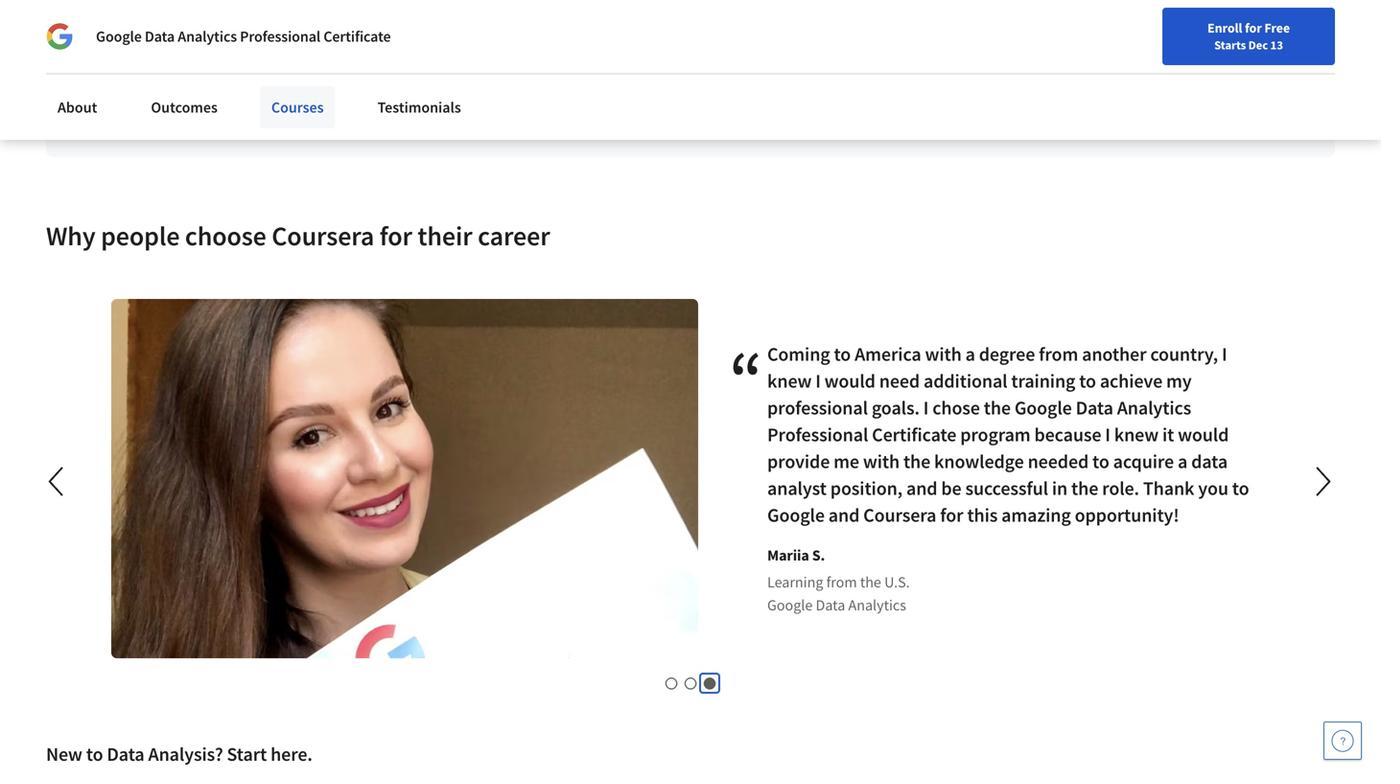 Task type: vqa. For each thing, say whether or not it's contained in the screenshot.
RESOURCES Link
no



Task type: describe. For each thing, give the bounding box(es) containing it.
coursera inside " coming to america with a degree from another country, i knew i would need additional training to achieve my professional goals. i chose the google data analytics professional certificate program because i knew it would provide me with the knowledge needed to acquire a data analyst position, and be successful in the role. thank you to google and coursera for this amazing opportunity!
[[863, 503, 936, 527]]

0 vertical spatial certificate
[[323, 27, 391, 46]]

coming
[[767, 342, 830, 366]]

decision
[[1051, 82, 1105, 102]]

note:
[[986, 82, 1021, 102]]

english
[[1049, 60, 1096, 79]]

role.
[[1102, 477, 1139, 501]]

certificate inside " coming to america with a degree from another country, i knew i would need additional training to achieve my professional goals. i chose the google data analytics professional certificate program because i knew it would provide me with the knowledge needed to acquire a data analyst position, and be successful in the role. thank you to google and coursera for this amazing opportunity!
[[872, 423, 956, 447]]

0 vertical spatial would
[[824, 369, 875, 393]]

2 horizontal spatial and
[[906, 477, 937, 501]]

ace®
[[356, 82, 388, 102]]

s.
[[812, 546, 825, 565]]

it
[[1162, 423, 1174, 447]]

find
[[885, 60, 909, 78]]

chose
[[932, 396, 980, 420]]

about link
[[46, 86, 109, 129]]

each
[[320, 105, 350, 125]]

free
[[1264, 19, 1290, 36]]

data left the analysis?
[[107, 743, 144, 767]]

data inside the mariia s. learning from the u.s. google data analytics
[[816, 596, 845, 615]]

goals.
[[872, 396, 920, 420]]

me
[[834, 450, 859, 474]]

u.s. inside the mariia s. learning from the u.s. google data analytics
[[884, 573, 910, 592]]

" coming to america with a degree from another country, i knew i would need additional training to achieve my professional goals. i chose the google data analytics professional certificate program because i knew it would provide me with the knowledge needed to acquire a data analyst position, and be successful in the role. thank you to google and coursera for this amazing opportunity!
[[729, 330, 1249, 527]]

data up the this
[[145, 27, 175, 46]]

dec
[[1248, 37, 1268, 53]]

and inside this professional certificate has ace® recommendation. it is eligible for college credit at participating u.s. colleges and universities. note: the decision to accept specific credit recommendations is up to each institution.
[[878, 82, 903, 102]]

provide
[[767, 450, 830, 474]]

new inside find your new career link
[[940, 60, 965, 78]]

career
[[968, 60, 1005, 78]]

to left accept
[[1108, 82, 1121, 102]]

about
[[58, 98, 97, 117]]

1 horizontal spatial would
[[1178, 423, 1229, 447]]

at
[[694, 82, 707, 102]]

2 credit from the left
[[1221, 82, 1259, 102]]

google data analytics professional certificate
[[96, 27, 391, 46]]

the up program
[[984, 396, 1011, 420]]

training
[[1011, 369, 1075, 393]]

certificate inside this professional certificate has ace® recommendation. it is eligible for college credit at participating u.s. colleges and universities. note: the decision to accept specific credit recommendations is up to each institution.
[[262, 82, 327, 102]]

google down analyst
[[767, 503, 825, 527]]

additional
[[924, 369, 1007, 393]]

another
[[1082, 342, 1146, 366]]

thank
[[1143, 477, 1194, 501]]

testimonials
[[377, 98, 461, 117]]

analytics inside the mariia s. learning from the u.s. google data analytics
[[848, 596, 906, 615]]

more
[[466, 105, 500, 125]]

colleges
[[823, 82, 875, 102]]

i up professional
[[815, 369, 821, 393]]

participating
[[710, 82, 792, 102]]

you
[[1198, 477, 1228, 501]]

to right the coming
[[834, 342, 851, 366]]

start
[[227, 743, 267, 767]]

their
[[418, 219, 472, 253]]

institution.
[[353, 105, 423, 125]]

i left chose
[[923, 396, 929, 420]]

program
[[960, 423, 1031, 447]]

analyst
[[767, 477, 827, 501]]

u.s. inside this professional certificate has ace® recommendation. it is eligible for college credit at participating u.s. colleges and universities. note: the decision to accept specific credit recommendations is up to each institution.
[[795, 82, 820, 102]]

for
[[31, 10, 52, 29]]

enroll for free starts dec 13
[[1207, 19, 1290, 53]]

i right the because
[[1105, 423, 1110, 447]]

outcomes
[[151, 98, 218, 117]]

this
[[967, 503, 998, 527]]

0 vertical spatial analytics
[[178, 27, 237, 46]]

be
[[941, 477, 962, 501]]

google inside the mariia s. learning from the u.s. google data analytics
[[767, 596, 813, 615]]

testimonials link
[[366, 86, 473, 129]]

mariia s. learning from the u.s. google data analytics
[[767, 546, 910, 615]]

outcomes link
[[139, 86, 229, 129]]

data inside " coming to america with a degree from another country, i knew i would need additional training to achieve my professional goals. i chose the google data analytics professional certificate program because i knew it would provide me with the knowledge needed to acquire a data analyst position, and be successful in the role. thank you to google and coursera for this amazing opportunity!
[[1076, 396, 1113, 420]]

needed
[[1028, 450, 1089, 474]]

professional
[[767, 396, 868, 420]]

courses link
[[260, 86, 335, 129]]

the
[[1024, 82, 1048, 102]]

analytics inside " coming to america with a degree from another country, i knew i would need additional training to achieve my professional goals. i chose the google data analytics professional certificate program because i knew it would provide me with the knowledge needed to acquire a data analyst position, and be successful in the role. thank you to google and coursera for this amazing opportunity!
[[1117, 396, 1191, 420]]

my
[[1166, 369, 1192, 393]]

accept
[[1124, 82, 1167, 102]]

0 horizontal spatial coursera
[[272, 219, 374, 253]]

need
[[879, 369, 920, 393]]

starts
[[1214, 37, 1246, 53]]

i right country,
[[1222, 342, 1227, 366]]

to up role. on the right bottom of the page
[[1092, 450, 1109, 474]]

why
[[46, 219, 96, 253]]

successful
[[965, 477, 1048, 501]]

achieve
[[1100, 369, 1163, 393]]

people
[[101, 219, 180, 253]]

find your new career link
[[875, 58, 1014, 82]]

learner mariia s usa image
[[111, 299, 698, 659]]

to down another
[[1079, 369, 1096, 393]]

it
[[509, 82, 518, 102]]

amazing
[[1001, 503, 1071, 527]]

career
[[478, 219, 550, 253]]

individuals
[[55, 10, 128, 29]]

for left their
[[380, 219, 412, 253]]

has
[[331, 82, 353, 102]]

specific
[[1170, 82, 1218, 102]]

professional inside this professional certificate has ace® recommendation. it is eligible for college credit at participating u.s. colleges and universities. note: the decision to accept specific credit recommendations is up to each institution.
[[179, 82, 259, 102]]



Task type: locate. For each thing, give the bounding box(es) containing it.
credit right specific
[[1221, 82, 1259, 102]]

universities.
[[906, 82, 983, 102]]

to
[[1108, 82, 1121, 102], [303, 105, 317, 125], [834, 342, 851, 366], [1079, 369, 1096, 393], [1092, 450, 1109, 474], [1232, 477, 1249, 501], [86, 743, 103, 767]]

is left "up"
[[270, 105, 280, 125]]

0 horizontal spatial u.s.
[[795, 82, 820, 102]]

and down find
[[878, 82, 903, 102]]

1 vertical spatial knew
[[1114, 423, 1159, 447]]

to right "up"
[[303, 105, 317, 125]]

data down learning
[[816, 596, 845, 615]]

google up coursera image
[[96, 27, 142, 46]]

is right the it
[[521, 82, 531, 102]]

would
[[824, 369, 875, 393], [1178, 423, 1229, 447]]

0 vertical spatial from
[[1039, 342, 1078, 366]]

0 vertical spatial coursera
[[272, 219, 374, 253]]

from
[[1039, 342, 1078, 366], [826, 573, 857, 592]]

certificate up "up"
[[262, 82, 327, 102]]

1 horizontal spatial analytics
[[848, 596, 906, 615]]

2 vertical spatial professional
[[767, 423, 868, 447]]

and down position,
[[828, 503, 860, 527]]

coursera image
[[23, 54, 145, 85]]

learn
[[427, 105, 463, 125]]

1 horizontal spatial is
[[521, 82, 531, 102]]

and left be
[[906, 477, 937, 501]]

eligible
[[534, 82, 581, 102]]

1 horizontal spatial a
[[1178, 450, 1187, 474]]

recommendations
[[150, 105, 267, 125]]

the
[[984, 396, 1011, 420], [903, 450, 930, 474], [1071, 477, 1098, 501], [860, 573, 881, 592]]

1 vertical spatial new
[[46, 743, 82, 767]]

new
[[940, 60, 965, 78], [46, 743, 82, 767]]

u.s.
[[795, 82, 820, 102], [884, 573, 910, 592]]

america
[[855, 342, 921, 366]]

2 vertical spatial and
[[828, 503, 860, 527]]

0 vertical spatial knew
[[767, 369, 812, 393]]

mariia
[[767, 546, 809, 565]]

0 vertical spatial professional
[[240, 27, 320, 46]]

1 vertical spatial would
[[1178, 423, 1229, 447]]

1 credit from the left
[[654, 82, 691, 102]]

position,
[[830, 477, 903, 501]]

1 vertical spatial is
[[270, 105, 280, 125]]

google image
[[46, 23, 73, 50]]

analysis?
[[148, 743, 223, 767]]

for inside " coming to america with a degree from another country, i knew i would need additional training to achieve my professional goals. i chose the google data analytics professional certificate program because i knew it would provide me with the knowledge needed to acquire a data analyst position, and be successful in the role. thank you to google and coursera for this amazing opportunity!
[[940, 503, 963, 527]]

this
[[150, 82, 176, 102]]

country,
[[1150, 342, 1218, 366]]

0 vertical spatial and
[[878, 82, 903, 102]]

knew down the coming
[[767, 369, 812, 393]]

for left college
[[584, 82, 602, 102]]

knew up acquire at the bottom right
[[1114, 423, 1159, 447]]

2 vertical spatial analytics
[[848, 596, 906, 615]]

for inside this professional certificate has ace® recommendation. it is eligible for college credit at participating u.s. colleges and universities. note: the decision to accept specific credit recommendations is up to each institution.
[[584, 82, 602, 102]]

with up additional
[[925, 342, 962, 366]]

this professional certificate has ace® recommendation. it is eligible for college credit at participating u.s. colleges and universities. note: the decision to accept specific credit recommendations is up to each institution.
[[150, 82, 1259, 125]]

1 vertical spatial with
[[863, 450, 900, 474]]

google down the training
[[1015, 396, 1072, 420]]

go to previous testimonial image
[[48, 467, 63, 497]]

google down learning
[[767, 596, 813, 615]]

show notifications image
[[1158, 62, 1181, 85]]

coursera
[[272, 219, 374, 253], [863, 503, 936, 527]]

for individuals
[[31, 10, 128, 29]]

knew
[[767, 369, 812, 393], [1114, 423, 1159, 447]]

1 horizontal spatial knew
[[1114, 423, 1159, 447]]

1 horizontal spatial and
[[878, 82, 903, 102]]

find your new career
[[885, 60, 1005, 78]]

"
[[729, 330, 763, 432]]

2 horizontal spatial analytics
[[1117, 396, 1191, 420]]

None search field
[[273, 50, 590, 89]]

1 vertical spatial professional
[[179, 82, 259, 102]]

would up professional
[[824, 369, 875, 393]]

credit left 'at'
[[654, 82, 691, 102]]

professional down professional
[[767, 423, 868, 447]]

because
[[1034, 423, 1101, 447]]

0 horizontal spatial with
[[863, 450, 900, 474]]

from inside the mariia s. learning from the u.s. google data analytics
[[826, 573, 857, 592]]

i
[[1222, 342, 1227, 366], [815, 369, 821, 393], [923, 396, 929, 420], [1105, 423, 1110, 447]]

1 vertical spatial and
[[906, 477, 937, 501]]

1 vertical spatial a
[[1178, 450, 1187, 474]]

professional inside " coming to america with a degree from another country, i knew i would need additional training to achieve my professional goals. i chose the google data analytics professional certificate program because i knew it would provide me with the knowledge needed to acquire a data analyst position, and be successful in the role. thank you to google and coursera for this amazing opportunity!
[[767, 423, 868, 447]]

1 vertical spatial analytics
[[1117, 396, 1191, 420]]

learn more
[[427, 105, 500, 125]]

opportunity!
[[1075, 503, 1179, 527]]

acquire
[[1113, 450, 1174, 474]]

new to data analysis? start here.
[[46, 743, 312, 767]]

professional up courses link
[[240, 27, 320, 46]]

go to next testimonial image
[[1301, 459, 1346, 505]]

from inside " coming to america with a degree from another country, i knew i would need additional training to achieve my professional goals. i chose the google data analytics professional certificate program because i knew it would provide me with the knowledge needed to acquire a data analyst position, and be successful in the role. thank you to google and coursera for this amazing opportunity!
[[1039, 342, 1078, 366]]

data up the because
[[1076, 396, 1113, 420]]

to left the analysis?
[[86, 743, 103, 767]]

in
[[1052, 477, 1068, 501]]

help center image
[[1331, 730, 1354, 753]]

the down goals.
[[903, 450, 930, 474]]

professional up recommendations
[[179, 82, 259, 102]]

certificate
[[323, 27, 391, 46], [262, 82, 327, 102], [872, 423, 956, 447]]

slides element
[[81, 674, 1300, 693]]

0 vertical spatial with
[[925, 342, 962, 366]]

0 horizontal spatial and
[[828, 503, 860, 527]]

why people choose coursera for their career
[[46, 219, 550, 253]]

from up the training
[[1039, 342, 1078, 366]]

here.
[[271, 743, 312, 767]]

1 vertical spatial from
[[826, 573, 857, 592]]

from right learning
[[826, 573, 857, 592]]

knowledge
[[934, 450, 1024, 474]]

with up position,
[[863, 450, 900, 474]]

credit
[[654, 82, 691, 102], [1221, 82, 1259, 102]]

0 horizontal spatial credit
[[654, 82, 691, 102]]

0 horizontal spatial would
[[824, 369, 875, 393]]

college
[[605, 82, 650, 102]]

with
[[925, 342, 962, 366], [863, 450, 900, 474]]

0 horizontal spatial new
[[46, 743, 82, 767]]

your
[[912, 60, 938, 78]]

a up additional
[[965, 342, 975, 366]]

a left data
[[1178, 450, 1187, 474]]

the right in
[[1071, 477, 1098, 501]]

0 horizontal spatial from
[[826, 573, 857, 592]]

0 horizontal spatial a
[[965, 342, 975, 366]]

0 vertical spatial u.s.
[[795, 82, 820, 102]]

0 horizontal spatial is
[[270, 105, 280, 125]]

0 vertical spatial is
[[521, 82, 531, 102]]

1 horizontal spatial u.s.
[[884, 573, 910, 592]]

0 vertical spatial new
[[940, 60, 965, 78]]

data
[[145, 27, 175, 46], [1076, 396, 1113, 420], [816, 596, 845, 615], [107, 743, 144, 767]]

would up data
[[1178, 423, 1229, 447]]

professional
[[240, 27, 320, 46], [179, 82, 259, 102], [767, 423, 868, 447]]

2 vertical spatial certificate
[[872, 423, 956, 447]]

certificate up the ace®
[[323, 27, 391, 46]]

1 horizontal spatial from
[[1039, 342, 1078, 366]]

courses
[[271, 98, 324, 117]]

1 vertical spatial coursera
[[863, 503, 936, 527]]

for up dec
[[1245, 19, 1262, 36]]

learn more link
[[427, 105, 500, 125]]

0 horizontal spatial knew
[[767, 369, 812, 393]]

1 horizontal spatial coursera
[[863, 503, 936, 527]]

0 vertical spatial a
[[965, 342, 975, 366]]

choose
[[185, 219, 266, 253]]

up
[[283, 105, 300, 125]]

the right learning
[[860, 573, 881, 592]]

english button
[[1014, 38, 1130, 101]]

enroll
[[1207, 19, 1242, 36]]

1 vertical spatial certificate
[[262, 82, 327, 102]]

degree
[[979, 342, 1035, 366]]

13
[[1270, 37, 1283, 53]]

recommendation.
[[391, 82, 505, 102]]

1 horizontal spatial new
[[940, 60, 965, 78]]

0 horizontal spatial analytics
[[178, 27, 237, 46]]

1 horizontal spatial credit
[[1221, 82, 1259, 102]]

for inside 'enroll for free starts dec 13'
[[1245, 19, 1262, 36]]

to right you
[[1232, 477, 1249, 501]]

data
[[1191, 450, 1228, 474]]

ace logo image
[[77, 46, 134, 104]]

is
[[521, 82, 531, 102], [270, 105, 280, 125]]

certificate down goals.
[[872, 423, 956, 447]]

for down be
[[940, 503, 963, 527]]

the inside the mariia s. learning from the u.s. google data analytics
[[860, 573, 881, 592]]

learning
[[767, 573, 823, 592]]

and
[[878, 82, 903, 102], [906, 477, 937, 501], [828, 503, 860, 527]]

go to previous testimonial image
[[35, 459, 80, 505]]

1 horizontal spatial with
[[925, 342, 962, 366]]

1 vertical spatial u.s.
[[884, 573, 910, 592]]



